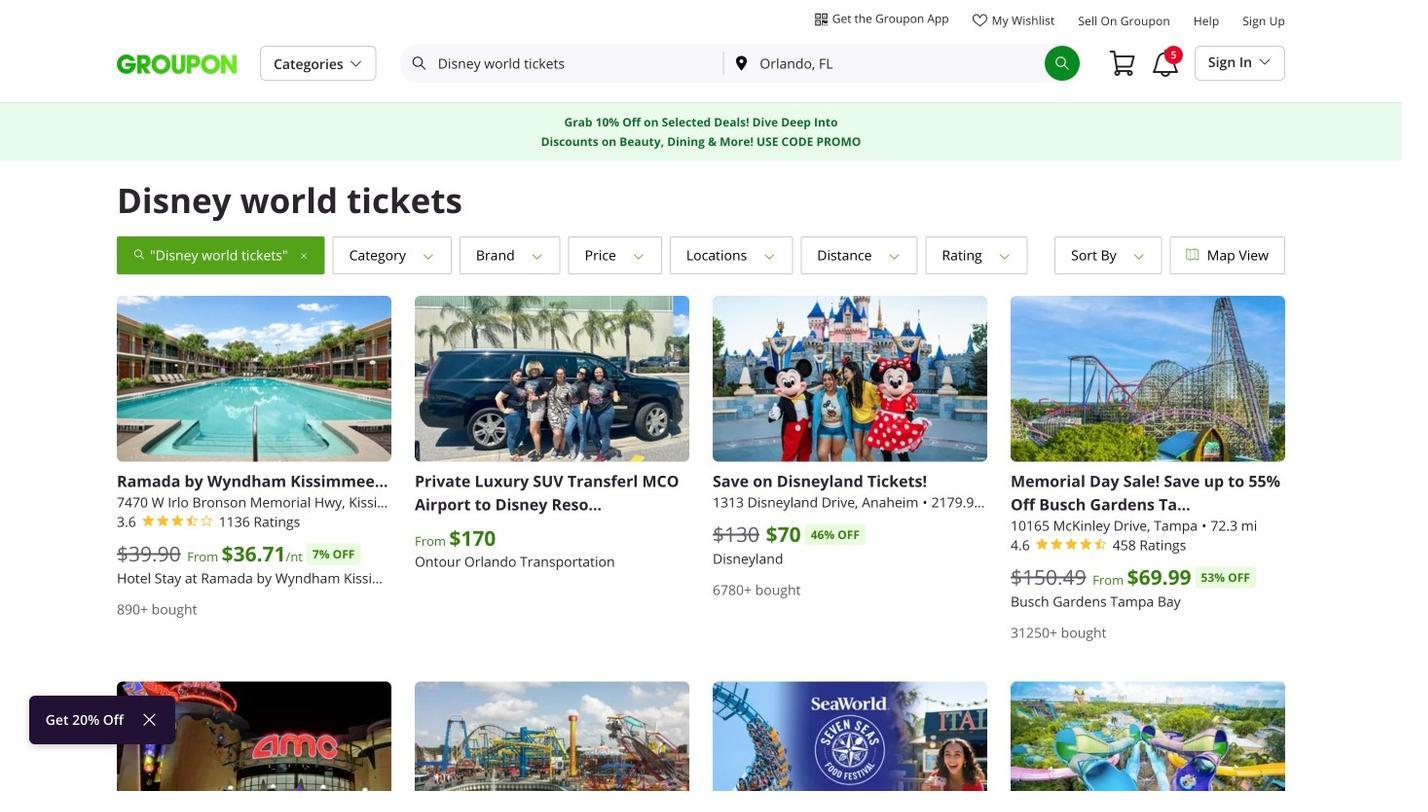 Task type: vqa. For each thing, say whether or not it's contained in the screenshot.
'Treat'
no



Task type: describe. For each thing, give the bounding box(es) containing it.
magnifying glass image
[[133, 248, 150, 264]]

sort by image
[[1117, 246, 1146, 264]]

search image
[[1055, 56, 1070, 71]]

locations image
[[747, 246, 777, 264]]

search element
[[1045, 46, 1080, 81]]

brand image
[[515, 246, 544, 264]]

5 unread items element
[[1165, 46, 1183, 64]]

price image
[[616, 246, 646, 264]]

map view image
[[1187, 249, 1200, 261]]

Orlando, FL search field
[[724, 46, 1045, 81]]

distance image
[[872, 246, 901, 264]]



Task type: locate. For each thing, give the bounding box(es) containing it.
Search Groupon search field
[[400, 44, 1082, 83], [402, 46, 723, 81]]

category image
[[406, 246, 435, 264]]

x image
[[288, 246, 308, 264]]

rating image
[[982, 246, 1012, 264]]

groupon image
[[117, 53, 237, 75]]



